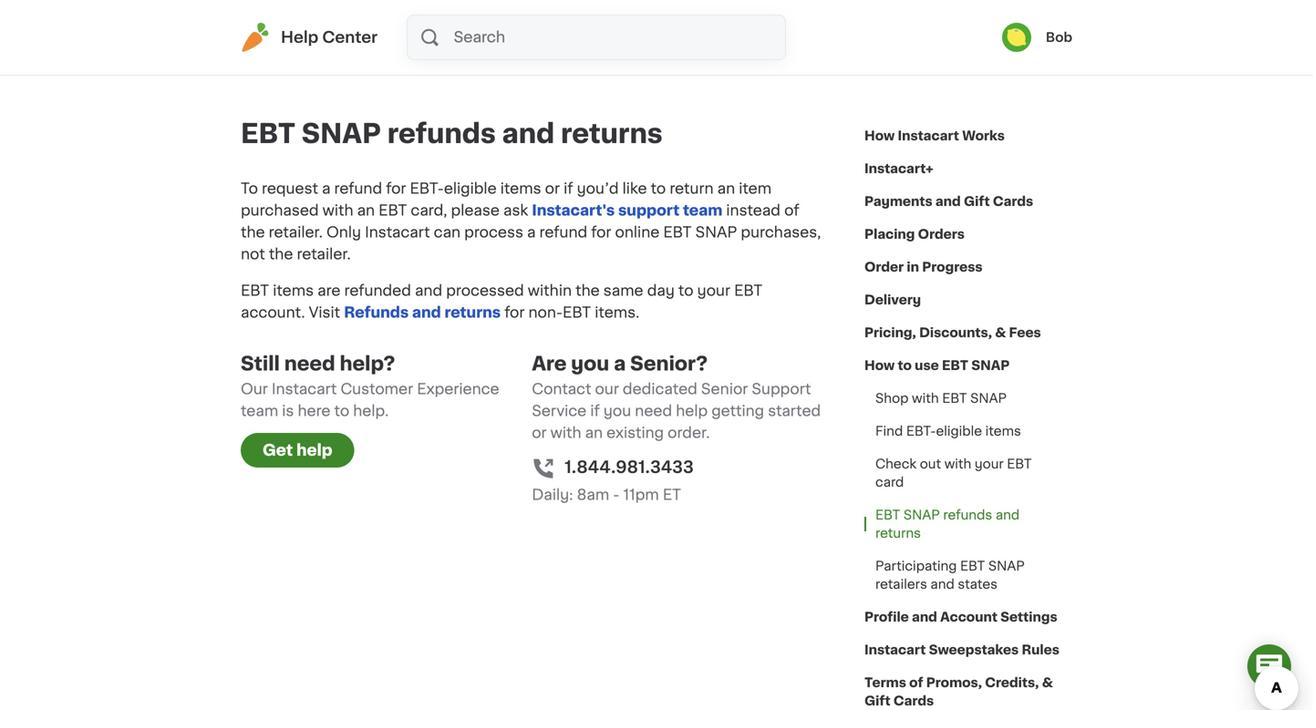 Task type: locate. For each thing, give the bounding box(es) containing it.
1 vertical spatial cards
[[894, 695, 934, 708]]

need inside are you a senior? contact our dedicated senior support service if you need help getting started or with an existing order.
[[635, 404, 672, 419]]

1 horizontal spatial &
[[1042, 677, 1053, 690]]

1 vertical spatial or
[[532, 426, 547, 441]]

returns up you'd
[[561, 121, 663, 147]]

1 vertical spatial how
[[865, 359, 895, 372]]

for inside to request a refund for ebt-eligible items or if you'd like to return an item purchased with an ebt card, please ask
[[386, 182, 406, 196]]

can
[[434, 225, 461, 240]]

2 horizontal spatial for
[[591, 225, 612, 240]]

ebt- inside find ebt-eligible items link
[[907, 425, 936, 438]]

eligible down shop with ebt snap link
[[936, 425, 982, 438]]

with inside "check out with your ebt card"
[[945, 458, 972, 471]]

order in progress link
[[865, 251, 983, 284]]

1 vertical spatial &
[[1042, 677, 1053, 690]]

ebt down support
[[663, 225, 692, 240]]

0 vertical spatial items
[[501, 182, 541, 196]]

to inside to request a refund for ebt-eligible items or if you'd like to return an item purchased with an ebt card, please ask
[[651, 182, 666, 196]]

& left fees
[[995, 327, 1006, 339]]

snap inside 'link'
[[972, 359, 1010, 372]]

are
[[532, 354, 567, 374]]

here
[[298, 404, 331, 419]]

0 horizontal spatial refunds
[[387, 121, 496, 147]]

1 vertical spatial an
[[357, 203, 375, 218]]

promos,
[[926, 677, 982, 690]]

0 vertical spatial your
[[697, 284, 731, 298]]

1 vertical spatial a
[[527, 225, 536, 240]]

please
[[451, 203, 500, 218]]

ebt inside the participating ebt snap retailers and states
[[960, 560, 985, 573]]

1 horizontal spatial refund
[[540, 225, 588, 240]]

1 vertical spatial help
[[297, 443, 332, 458]]

ebt items are refunded and processed within the same day to your ebt account. visit
[[241, 284, 763, 320]]

0 horizontal spatial refund
[[334, 182, 382, 196]]

0 vertical spatial ebt-
[[410, 182, 444, 196]]

need
[[284, 354, 335, 374], [635, 404, 672, 419]]

2 vertical spatial items
[[986, 425, 1022, 438]]

1 vertical spatial the
[[269, 247, 293, 262]]

ebt- up card,
[[410, 182, 444, 196]]

0 vertical spatial an
[[718, 182, 735, 196]]

to inside ebt items are refunded and processed within the same day to your ebt account. visit
[[679, 284, 694, 298]]

ebt-
[[410, 182, 444, 196], [907, 425, 936, 438]]

refunds
[[344, 306, 409, 320]]

refunds down check out with your ebt card link
[[944, 509, 993, 522]]

0 vertical spatial for
[[386, 182, 406, 196]]

profile and account settings
[[865, 611, 1058, 624]]

ebt- inside to request a refund for ebt-eligible items or if you'd like to return an item purchased with an ebt card, please ask
[[410, 182, 444, 196]]

with up 'only'
[[323, 203, 353, 218]]

instacart image
[[241, 23, 270, 52]]

center
[[322, 30, 378, 45]]

find ebt-eligible items link
[[865, 415, 1032, 448]]

an left "item" on the top
[[718, 182, 735, 196]]

need up here
[[284, 354, 335, 374]]

instacart's
[[532, 203, 615, 218]]

1 vertical spatial your
[[975, 458, 1004, 471]]

1 horizontal spatial items
[[501, 182, 541, 196]]

cards down works
[[993, 195, 1034, 208]]

ebt up "states"
[[960, 560, 985, 573]]

refunds up card,
[[387, 121, 496, 147]]

gift down terms
[[865, 695, 891, 708]]

2 horizontal spatial a
[[614, 354, 626, 374]]

the up not
[[241, 225, 265, 240]]

how inside 'link'
[[865, 359, 895, 372]]

with right out
[[945, 458, 972, 471]]

2 vertical spatial for
[[505, 306, 525, 320]]

existing
[[607, 426, 664, 441]]

0 vertical spatial a
[[322, 182, 331, 196]]

find ebt-eligible items
[[876, 425, 1022, 438]]

1 vertical spatial refunds
[[944, 509, 993, 522]]

participating
[[876, 560, 957, 573]]

1 vertical spatial gift
[[865, 695, 891, 708]]

0 vertical spatial need
[[284, 354, 335, 374]]

terms of promos, credits, & gift cards link
[[865, 667, 1073, 711]]

2 vertical spatial a
[[614, 354, 626, 374]]

items up account. at the left of the page
[[273, 284, 314, 298]]

and up to request a refund for ebt-eligible items or if you'd like to return an item purchased with an ebt card, please ask
[[502, 121, 555, 147]]

support
[[618, 203, 680, 218]]

of up purchases,
[[784, 203, 800, 218]]

1 horizontal spatial ebt snap refunds and returns
[[876, 509, 1020, 540]]

same
[[604, 284, 644, 298]]

a inside to request a refund for ebt-eligible items or if you'd like to return an item purchased with an ebt card, please ask
[[322, 182, 331, 196]]

check out with your ebt card
[[876, 458, 1032, 489]]

0 horizontal spatial ebt snap refunds and returns
[[241, 121, 663, 147]]

how for how instacart works
[[865, 130, 895, 142]]

or
[[545, 182, 560, 196], [532, 426, 547, 441]]

0 horizontal spatial ebt-
[[410, 182, 444, 196]]

you up the our
[[571, 354, 609, 374]]

0 vertical spatial returns
[[561, 121, 663, 147]]

0 horizontal spatial items
[[273, 284, 314, 298]]

daily:
[[532, 488, 573, 503]]

profile
[[865, 611, 909, 624]]

help up the 'order.'
[[676, 404, 708, 419]]

snap down card
[[904, 509, 940, 522]]

the right not
[[269, 247, 293, 262]]

your right day
[[697, 284, 731, 298]]

instacart up here
[[272, 382, 337, 397]]

0 horizontal spatial for
[[386, 182, 406, 196]]

retailer. down the purchased
[[269, 225, 323, 240]]

need down the dedicated
[[635, 404, 672, 419]]

refunded
[[344, 284, 411, 298]]

2 horizontal spatial the
[[576, 284, 600, 298]]

1 vertical spatial for
[[591, 225, 612, 240]]

0 horizontal spatial help
[[297, 443, 332, 458]]

an up 'only'
[[357, 203, 375, 218]]

1 horizontal spatial cards
[[993, 195, 1034, 208]]

discounts,
[[920, 327, 992, 339]]

cards inside payments and gift cards 'link'
[[993, 195, 1034, 208]]

2 vertical spatial an
[[585, 426, 603, 441]]

1 horizontal spatial if
[[590, 404, 600, 419]]

1 vertical spatial if
[[590, 404, 600, 419]]

0 vertical spatial how
[[865, 130, 895, 142]]

ebt
[[241, 121, 296, 147], [379, 203, 407, 218], [663, 225, 692, 240], [241, 284, 269, 298], [734, 284, 763, 298], [563, 306, 591, 320], [942, 359, 969, 372], [942, 392, 967, 405], [1007, 458, 1032, 471], [876, 509, 901, 522], [960, 560, 985, 573]]

placing orders link
[[865, 218, 965, 251]]

cards
[[993, 195, 1034, 208], [894, 695, 934, 708]]

items inside ebt items are refunded and processed within the same day to your ebt account. visit
[[273, 284, 314, 298]]

0 horizontal spatial if
[[564, 182, 573, 196]]

and down check out with your ebt card link
[[996, 509, 1020, 522]]

2 vertical spatial the
[[576, 284, 600, 298]]

you
[[571, 354, 609, 374], [604, 404, 631, 419]]

ebt snap refunds and returns up card,
[[241, 121, 663, 147]]

instacart down card,
[[365, 225, 430, 240]]

1 horizontal spatial a
[[527, 225, 536, 240]]

account
[[941, 611, 998, 624]]

1 horizontal spatial help
[[676, 404, 708, 419]]

ebt down find ebt-eligible items
[[1007, 458, 1032, 471]]

refund inside to request a refund for ebt-eligible items or if you'd like to return an item purchased with an ebt card, please ask
[[334, 182, 382, 196]]

1 horizontal spatial team
[[683, 203, 723, 218]]

1 vertical spatial refund
[[540, 225, 588, 240]]

account.
[[241, 306, 305, 320]]

1.844.981.3433
[[565, 460, 694, 476]]

gift inside terms of promos, credits, & gift cards
[[865, 695, 891, 708]]

1 horizontal spatial an
[[585, 426, 603, 441]]

1 vertical spatial need
[[635, 404, 672, 419]]

0 vertical spatial gift
[[964, 195, 990, 208]]

of right terms
[[910, 677, 924, 690]]

0 horizontal spatial cards
[[894, 695, 934, 708]]

you down the our
[[604, 404, 631, 419]]

help
[[281, 30, 319, 45]]

snap inside the participating ebt snap retailers and states
[[989, 560, 1025, 573]]

1 vertical spatial ebt-
[[907, 425, 936, 438]]

to
[[651, 182, 666, 196], [679, 284, 694, 298], [898, 359, 912, 372], [334, 404, 349, 419]]

our
[[241, 382, 268, 397]]

ebt snap refunds and returns up the participating ebt snap retailers and states
[[876, 509, 1020, 540]]

ebt right use
[[942, 359, 969, 372]]

1 how from the top
[[865, 130, 895, 142]]

check
[[876, 458, 917, 471]]

& down rules
[[1042, 677, 1053, 690]]

retailer. down 'only'
[[297, 247, 351, 262]]

bob link
[[1002, 23, 1073, 52]]

your inside "check out with your ebt card"
[[975, 458, 1004, 471]]

eligible up please
[[444, 182, 497, 196]]

to right day
[[679, 284, 694, 298]]

0 vertical spatial refund
[[334, 182, 382, 196]]

of inside terms of promos, credits, & gift cards
[[910, 677, 924, 690]]

0 vertical spatial cards
[[993, 195, 1034, 208]]

ebt snap refunds and returns inside ebt snap refunds and returns link
[[876, 509, 1020, 540]]

a down ask
[[527, 225, 536, 240]]

an inside are you a senior? contact our dedicated senior support service if you need help getting started or with an existing order.
[[585, 426, 603, 441]]

snap down fees
[[972, 359, 1010, 372]]

an for refund
[[357, 203, 375, 218]]

eligible inside to request a refund for ebt-eligible items or if you'd like to return an item purchased with an ebt card, please ask
[[444, 182, 497, 196]]

1 horizontal spatial ebt-
[[907, 425, 936, 438]]

to right here
[[334, 404, 349, 419]]

0 horizontal spatial an
[[357, 203, 375, 218]]

instacart down profile
[[865, 644, 926, 657]]

retailer.
[[269, 225, 323, 240], [297, 247, 351, 262]]

how down pricing,
[[865, 359, 895, 372]]

and down participating
[[931, 578, 955, 591]]

refunds and returns link
[[344, 306, 501, 320]]

and up refunds and returns link
[[415, 284, 443, 298]]

0 horizontal spatial your
[[697, 284, 731, 298]]

returns down processed
[[445, 306, 501, 320]]

ebt left card,
[[379, 203, 407, 218]]

1 vertical spatial of
[[910, 677, 924, 690]]

with down service
[[551, 426, 582, 441]]

profile and account settings link
[[865, 601, 1058, 634]]

1 horizontal spatial for
[[505, 306, 525, 320]]

a for request
[[322, 182, 331, 196]]

a right request
[[322, 182, 331, 196]]

or up instacart's
[[545, 182, 560, 196]]

help right get
[[297, 443, 332, 458]]

0 vertical spatial if
[[564, 182, 573, 196]]

0 vertical spatial team
[[683, 203, 723, 218]]

1 horizontal spatial of
[[910, 677, 924, 690]]

gift
[[964, 195, 990, 208], [865, 695, 891, 708]]

1 horizontal spatial your
[[975, 458, 1004, 471]]

0 vertical spatial refunds
[[387, 121, 496, 147]]

snap down instead
[[696, 225, 737, 240]]

0 horizontal spatial team
[[241, 404, 278, 419]]

1 horizontal spatial gift
[[964, 195, 990, 208]]

and
[[502, 121, 555, 147], [936, 195, 961, 208], [415, 284, 443, 298], [412, 306, 441, 320], [996, 509, 1020, 522], [931, 578, 955, 591], [912, 611, 938, 624]]

customer
[[341, 382, 413, 397]]

0 horizontal spatial &
[[995, 327, 1006, 339]]

instacart up the instacart+
[[898, 130, 960, 142]]

instacart sweepstakes rules link
[[865, 634, 1060, 667]]

ebt inside "check out with your ebt card"
[[1007, 458, 1032, 471]]

items up check out with your ebt card link
[[986, 425, 1022, 438]]

1 vertical spatial eligible
[[936, 425, 982, 438]]

or down service
[[532, 426, 547, 441]]

2 how from the top
[[865, 359, 895, 372]]

0 horizontal spatial the
[[241, 225, 265, 240]]

is
[[282, 404, 294, 419]]

1 horizontal spatial need
[[635, 404, 672, 419]]

refund down instacart's
[[540, 225, 588, 240]]

snap up "states"
[[989, 560, 1025, 573]]

1 vertical spatial team
[[241, 404, 278, 419]]

senior?
[[630, 354, 708, 374]]

an for senior?
[[585, 426, 603, 441]]

a up the our
[[614, 354, 626, 374]]

pricing, discounts, & fees
[[865, 327, 1041, 339]]

team down return
[[683, 203, 723, 218]]

and inside 'link'
[[936, 195, 961, 208]]

and up the orders
[[936, 195, 961, 208]]

snap
[[302, 121, 381, 147], [696, 225, 737, 240], [972, 359, 1010, 372], [971, 392, 1007, 405], [904, 509, 940, 522], [989, 560, 1025, 573]]

1 vertical spatial ebt snap refunds and returns
[[876, 509, 1020, 540]]

instacart
[[898, 130, 960, 142], [365, 225, 430, 240], [272, 382, 337, 397], [865, 644, 926, 657]]

of inside instead of the retailer. only instacart can process a refund for online ebt snap purchases, not the retailer.
[[784, 203, 800, 218]]

you'd
[[577, 182, 619, 196]]

your inside ebt items are refunded and processed within the same day to your ebt account. visit
[[697, 284, 731, 298]]

instead
[[726, 203, 781, 218]]

still need help? our instacart customer experience team is here to help.
[[241, 354, 500, 419]]

your down find ebt-eligible items
[[975, 458, 1004, 471]]

returns up participating
[[876, 527, 921, 540]]

and right refunds
[[412, 306, 441, 320]]

0 horizontal spatial gift
[[865, 695, 891, 708]]

processed
[[446, 284, 524, 298]]

to right like
[[651, 182, 666, 196]]

items up ask
[[501, 182, 541, 196]]

online
[[615, 225, 660, 240]]

0 vertical spatial the
[[241, 225, 265, 240]]

ebt- right "find"
[[907, 425, 936, 438]]

item
[[739, 182, 772, 196]]

out
[[920, 458, 941, 471]]

senior
[[701, 382, 748, 397]]

daily: 8am - 11pm et
[[532, 488, 681, 503]]

refund
[[334, 182, 382, 196], [540, 225, 588, 240]]

0 vertical spatial retailer.
[[269, 225, 323, 240]]

if up instacart's
[[564, 182, 573, 196]]

card
[[876, 476, 904, 489]]

0 vertical spatial or
[[545, 182, 560, 196]]

instacart inside still need help? our instacart customer experience team is here to help.
[[272, 382, 337, 397]]

how instacart works link
[[865, 119, 1005, 152]]

0 horizontal spatial returns
[[445, 306, 501, 320]]

a inside are you a senior? contact our dedicated senior support service if you need help getting started or with an existing order.
[[614, 354, 626, 374]]

if down the our
[[590, 404, 600, 419]]

with inside to request a refund for ebt-eligible items or if you'd like to return an item purchased with an ebt card, please ask
[[323, 203, 353, 218]]

cards inside terms of promos, credits, & gift cards
[[894, 695, 934, 708]]

cards down terms
[[894, 695, 934, 708]]

team down our
[[241, 404, 278, 419]]

eligible
[[444, 182, 497, 196], [936, 425, 982, 438]]

0 horizontal spatial of
[[784, 203, 800, 218]]

0 horizontal spatial eligible
[[444, 182, 497, 196]]

1 vertical spatial returns
[[445, 306, 501, 320]]

0 vertical spatial help
[[676, 404, 708, 419]]

0 vertical spatial of
[[784, 203, 800, 218]]

0 horizontal spatial need
[[284, 354, 335, 374]]

0 horizontal spatial a
[[322, 182, 331, 196]]

to left use
[[898, 359, 912, 372]]

the left same
[[576, 284, 600, 298]]

2 vertical spatial returns
[[876, 527, 921, 540]]

refund up 'only'
[[334, 182, 382, 196]]

like
[[623, 182, 647, 196]]

0 vertical spatial eligible
[[444, 182, 497, 196]]

how up instacart+ link
[[865, 130, 895, 142]]

a
[[322, 182, 331, 196], [527, 225, 536, 240], [614, 354, 626, 374]]

1 vertical spatial items
[[273, 284, 314, 298]]

an down service
[[585, 426, 603, 441]]

gift up the orders
[[964, 195, 990, 208]]



Task type: describe. For each thing, give the bounding box(es) containing it.
and right profile
[[912, 611, 938, 624]]

support
[[752, 382, 811, 397]]

1 vertical spatial retailer.
[[297, 247, 351, 262]]

purchased
[[241, 203, 319, 218]]

instacart's support team link
[[532, 203, 723, 218]]

0 vertical spatial you
[[571, 354, 609, 374]]

Search search field
[[452, 16, 785, 59]]

order
[[865, 261, 904, 274]]

to
[[241, 182, 258, 196]]

need inside still need help? our instacart customer experience team is here to help.
[[284, 354, 335, 374]]

0 vertical spatial ebt snap refunds and returns
[[241, 121, 663, 147]]

ebt snap refunds and returns link
[[865, 499, 1073, 550]]

1 horizontal spatial eligible
[[936, 425, 982, 438]]

placing orders
[[865, 228, 965, 241]]

with down use
[[912, 392, 939, 405]]

fees
[[1009, 327, 1041, 339]]

payments and gift cards
[[865, 195, 1034, 208]]

states
[[958, 578, 998, 591]]

if inside are you a senior? contact our dedicated senior support service if you need help getting started or with an existing order.
[[590, 404, 600, 419]]

shop with ebt snap
[[876, 392, 1007, 405]]

retailers
[[876, 578, 928, 591]]

only
[[326, 225, 361, 240]]

a for you
[[614, 354, 626, 374]]

how for how to use ebt snap
[[865, 359, 895, 372]]

sweepstakes
[[929, 644, 1019, 657]]

order.
[[668, 426, 710, 441]]

terms
[[865, 677, 907, 690]]

getting
[[712, 404, 764, 419]]

or inside to request a refund for ebt-eligible items or if you'd like to return an item purchased with an ebt card, please ask
[[545, 182, 560, 196]]

help inside button
[[297, 443, 332, 458]]

snap inside instead of the retailer. only instacart can process a refund for online ebt snap purchases, not the retailer.
[[696, 225, 737, 240]]

8am
[[577, 488, 609, 503]]

how to use ebt snap
[[865, 359, 1010, 372]]

help center link
[[241, 23, 378, 52]]

instacart+
[[865, 162, 934, 175]]

help center
[[281, 30, 378, 45]]

are you a senior? contact our dedicated senior support service if you need help getting started or with an existing order.
[[532, 354, 821, 441]]

gift inside 'link'
[[964, 195, 990, 208]]

instacart+ link
[[865, 152, 934, 185]]

ebt inside to request a refund for ebt-eligible items or if you'd like to return an item purchased with an ebt card, please ask
[[379, 203, 407, 218]]

how to use ebt snap link
[[865, 349, 1010, 382]]

if inside to request a refund for ebt-eligible items or if you'd like to return an item purchased with an ebt card, please ask
[[564, 182, 573, 196]]

ebt inside 'link'
[[942, 359, 969, 372]]

a inside instead of the retailer. only instacart can process a refund for online ebt snap purchases, not the retailer.
[[527, 225, 536, 240]]

instead of the retailer. only instacart can process a refund for online ebt snap purchases, not the retailer.
[[241, 203, 821, 262]]

2 horizontal spatial items
[[986, 425, 1022, 438]]

find
[[876, 425, 903, 438]]

check out with your ebt card link
[[865, 448, 1073, 499]]

service
[[532, 404, 587, 419]]

1 horizontal spatial the
[[269, 247, 293, 262]]

with inside are you a senior? contact our dedicated senior support service if you need help getting started or with an existing order.
[[551, 426, 582, 441]]

items inside to request a refund for ebt-eligible items or if you'd like to return an item purchased with an ebt card, please ask
[[501, 182, 541, 196]]

and inside ebt items are refunded and processed within the same day to your ebt account. visit
[[415, 284, 443, 298]]

1 horizontal spatial refunds
[[944, 509, 993, 522]]

of for instead
[[784, 203, 800, 218]]

order in progress
[[865, 261, 983, 274]]

of for terms
[[910, 677, 924, 690]]

help?
[[340, 354, 395, 374]]

1 horizontal spatial returns
[[561, 121, 663, 147]]

works
[[962, 130, 1005, 142]]

et
[[663, 488, 681, 503]]

delivery
[[865, 294, 921, 306]]

get help button
[[241, 433, 354, 468]]

delivery link
[[865, 284, 921, 317]]

ebt up to
[[241, 121, 296, 147]]

dedicated
[[623, 382, 698, 397]]

instacart inside instead of the retailer. only instacart can process a refund for online ebt snap purchases, not the retailer.
[[365, 225, 430, 240]]

rules
[[1022, 644, 1060, 657]]

ebt up find ebt-eligible items
[[942, 392, 967, 405]]

day
[[647, 284, 675, 298]]

how instacart works
[[865, 130, 1005, 142]]

pricing, discounts, & fees link
[[865, 317, 1041, 349]]

to inside still need help? our instacart customer experience team is here to help.
[[334, 404, 349, 419]]

our
[[595, 382, 619, 397]]

or inside are you a senior? contact our dedicated senior support service if you need help getting started or with an existing order.
[[532, 426, 547, 441]]

and inside the participating ebt snap retailers and states
[[931, 578, 955, 591]]

payments and gift cards link
[[865, 185, 1034, 218]]

ask
[[503, 203, 528, 218]]

participating ebt snap retailers and states
[[876, 560, 1025, 591]]

help.
[[353, 404, 389, 419]]

items.
[[595, 306, 640, 320]]

progress
[[922, 261, 983, 274]]

1 vertical spatial you
[[604, 404, 631, 419]]

2 horizontal spatial an
[[718, 182, 735, 196]]

the inside ebt items are refunded and processed within the same day to your ebt account. visit
[[576, 284, 600, 298]]

shop with ebt snap link
[[865, 382, 1018, 415]]

-
[[613, 488, 620, 503]]

ebt down purchases,
[[734, 284, 763, 298]]

request
[[262, 182, 318, 196]]

ebt down card
[[876, 509, 901, 522]]

user avatar image
[[1002, 23, 1032, 52]]

to inside 'link'
[[898, 359, 912, 372]]

credits,
[[985, 677, 1039, 690]]

11pm
[[623, 488, 659, 503]]

& inside terms of promos, credits, & gift cards
[[1042, 677, 1053, 690]]

ebt inside instead of the retailer. only instacart can process a refund for online ebt snap purchases, not the retailer.
[[663, 225, 692, 240]]

get
[[263, 443, 293, 458]]

snap up request
[[302, 121, 381, 147]]

get help
[[263, 443, 332, 458]]

refund inside instead of the retailer. only instacart can process a refund for online ebt snap purchases, not the retailer.
[[540, 225, 588, 240]]

return
[[670, 182, 714, 196]]

to request a refund for ebt-eligible items or if you'd like to return an item purchased with an ebt card, please ask
[[241, 182, 772, 218]]

instacart's support team
[[532, 203, 723, 218]]

2 horizontal spatial returns
[[876, 527, 921, 540]]

started
[[768, 404, 821, 419]]

terms of promos, credits, & gift cards
[[865, 677, 1053, 708]]

are
[[318, 284, 341, 298]]

in
[[907, 261, 919, 274]]

instacart sweepstakes rules
[[865, 644, 1060, 657]]

ebt down within
[[563, 306, 591, 320]]

shop
[[876, 392, 909, 405]]

purchases,
[[741, 225, 821, 240]]

placing
[[865, 228, 915, 241]]

team inside still need help? our instacart customer experience team is here to help.
[[241, 404, 278, 419]]

for inside instead of the retailer. only instacart can process a refund for online ebt snap purchases, not the retailer.
[[591, 225, 612, 240]]

process
[[464, 225, 524, 240]]

use
[[915, 359, 939, 372]]

help inside are you a senior? contact our dedicated senior support service if you need help getting started or with an existing order.
[[676, 404, 708, 419]]

0 vertical spatial &
[[995, 327, 1006, 339]]

snap up find ebt-eligible items
[[971, 392, 1007, 405]]

experience
[[417, 382, 500, 397]]

bob
[[1046, 31, 1073, 44]]

contact
[[532, 382, 591, 397]]

ebt up account. at the left of the page
[[241, 284, 269, 298]]

refunds and returns for non-ebt items.
[[344, 306, 640, 320]]

non-
[[529, 306, 563, 320]]



Task type: vqa. For each thing, say whether or not it's contained in the screenshot.
the right the &
yes



